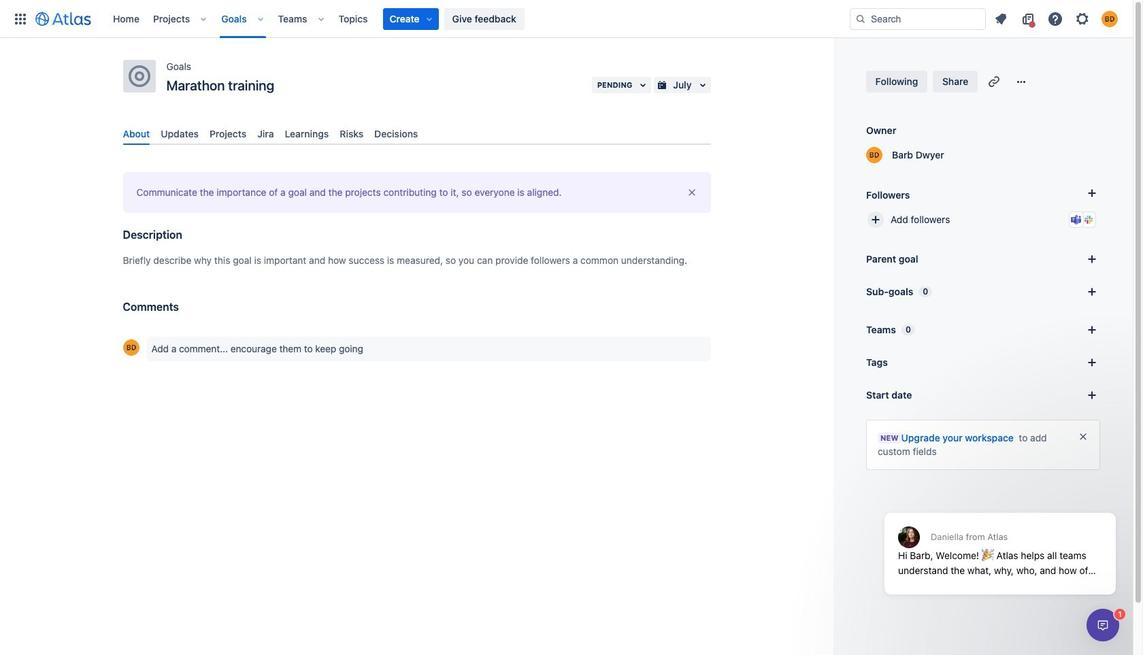 Task type: vqa. For each thing, say whether or not it's contained in the screenshot.
"in" inside There are no projects or spaces you've worked in across the last 90 days.
no



Task type: locate. For each thing, give the bounding box(es) containing it.
1 horizontal spatial close banner image
[[1079, 432, 1089, 443]]

0 vertical spatial close banner image
[[687, 187, 698, 198]]

1 vertical spatial dialog
[[1087, 609, 1120, 642]]

0 horizontal spatial close banner image
[[687, 187, 698, 198]]

banner
[[0, 0, 1134, 38]]

dialog
[[878, 480, 1123, 605], [1087, 609, 1120, 642]]

1 vertical spatial close banner image
[[1079, 432, 1089, 443]]

add tag image
[[1085, 355, 1101, 371]]

slack logo showing nan channels are connected to this goal image
[[1084, 214, 1095, 225]]

add follower image
[[868, 212, 884, 228]]

help image
[[1048, 11, 1064, 27]]

account image
[[1102, 11, 1119, 27]]

more icon image
[[1014, 74, 1030, 90]]

switch to... image
[[12, 11, 29, 27]]

settings image
[[1075, 11, 1091, 27]]

tab list
[[117, 123, 717, 145]]

None search field
[[850, 8, 987, 30]]

goal icon image
[[128, 65, 150, 87]]

close banner image
[[687, 187, 698, 198], [1079, 432, 1089, 443]]



Task type: describe. For each thing, give the bounding box(es) containing it.
notifications image
[[993, 11, 1010, 27]]

search image
[[856, 13, 867, 24]]

0 vertical spatial dialog
[[878, 480, 1123, 605]]

add team image
[[1085, 322, 1101, 338]]

msteams logo showing  channels are connected to this goal image
[[1072, 214, 1083, 225]]

top element
[[8, 0, 850, 38]]

add a follower image
[[1085, 185, 1101, 202]]

set start date image
[[1085, 387, 1101, 404]]

Search field
[[850, 8, 987, 30]]



